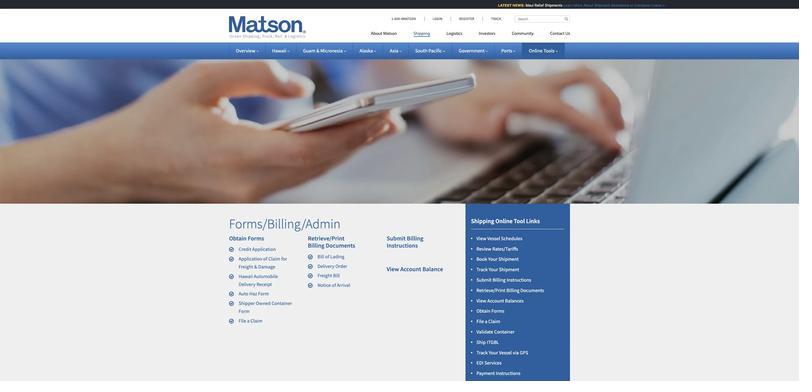 Task type: locate. For each thing, give the bounding box(es) containing it.
0 vertical spatial hawaii
[[272, 48, 286, 54]]

book your shipment
[[477, 257, 519, 263]]

billing
[[407, 235, 424, 243], [308, 242, 325, 250], [493, 277, 506, 284], [507, 288, 520, 294]]

loans
[[648, 3, 658, 7]]

0 horizontal spatial file
[[239, 318, 246, 325]]

2 vertical spatial track
[[477, 350, 488, 357]]

0 vertical spatial retrieve/print
[[308, 235, 345, 243]]

billing for retrieve/print billing documents link
[[507, 288, 520, 294]]

1 horizontal spatial hawaii
[[272, 48, 286, 54]]

retrieve/print billing documents
[[308, 235, 355, 250], [477, 288, 544, 294]]

container inside shipper owned container form
[[272, 301, 292, 307]]

1 horizontal spatial submit billing instructions
[[477, 277, 532, 284]]

delivery inside "hawaii automobile delivery receipt"
[[239, 282, 256, 288]]

0 horizontal spatial obtain
[[229, 235, 247, 243]]

file a claim down shipper
[[239, 318, 263, 325]]

investors
[[479, 32, 496, 36]]

shipping inside 'shipping online tool links' section
[[471, 218, 495, 225]]

delivery up auto
[[239, 282, 256, 288]]

validate
[[477, 329, 494, 336]]

0 vertical spatial retrieve/print billing documents
[[308, 235, 355, 250]]

submit billing instructions link
[[387, 235, 424, 250], [477, 277, 532, 284]]

1-800-4matson
[[392, 17, 416, 21]]

1 horizontal spatial container
[[495, 329, 515, 336]]

shipping for shipping
[[414, 32, 430, 36]]

ship itgbl link
[[477, 340, 499, 346]]

&
[[317, 48, 320, 54], [254, 264, 257, 271]]

1 vertical spatial form
[[239, 309, 250, 315]]

1 horizontal spatial file a claim
[[477, 319, 501, 325]]

obtain forms down view account balances link
[[477, 309, 505, 315]]

credit application link
[[239, 247, 276, 253]]

1 vertical spatial shipment
[[499, 257, 519, 263]]

0 vertical spatial documents
[[326, 242, 355, 250]]

1 vertical spatial &
[[254, 264, 257, 271]]

track
[[491, 17, 502, 21], [477, 267, 488, 273], [477, 350, 488, 357]]

forms inside 'shipping online tool links' section
[[492, 309, 505, 315]]

track down book
[[477, 267, 488, 273]]

0 vertical spatial freight
[[239, 264, 253, 271]]

container right 'owned'
[[272, 301, 292, 307]]

0 horizontal spatial retrieve/print
[[308, 235, 345, 243]]

notice
[[318, 283, 331, 289]]

review rates/tariffs
[[477, 246, 518, 253]]

1 horizontal spatial retrieve/print billing documents
[[477, 288, 544, 294]]

submit inside 'shipping online tool links' section
[[477, 277, 492, 284]]

0 vertical spatial shipment
[[591, 3, 607, 7]]

0 vertical spatial view
[[477, 236, 487, 242]]

1 horizontal spatial file
[[477, 319, 484, 325]]

0 vertical spatial instructions
[[387, 242, 418, 250]]

a
[[247, 318, 250, 325], [485, 319, 488, 325]]

1 horizontal spatial forms
[[492, 309, 505, 315]]

of for notice
[[332, 283, 336, 289]]

0 horizontal spatial freight
[[239, 264, 253, 271]]

hawaii for hawaii
[[272, 48, 286, 54]]

ship
[[477, 340, 486, 346]]

about right more
[[580, 3, 590, 7]]

0 vertical spatial track
[[491, 17, 502, 21]]

0 vertical spatial submit
[[387, 235, 406, 243]]

delivery up freight bill link
[[318, 264, 335, 270]]

online left tool
[[496, 218, 513, 225]]

investors link
[[471, 29, 504, 40]]

your for book your shipment
[[489, 257, 498, 263]]

vessel up review rates/tariffs link
[[488, 236, 500, 242]]

top menu navigation
[[371, 29, 570, 40]]

government link
[[459, 48, 488, 54]]

of
[[325, 254, 330, 260], [263, 256, 268, 263], [332, 283, 336, 289]]

account inside 'shipping online tool links' section
[[488, 298, 504, 305]]

a down shipper
[[247, 318, 250, 325]]

obtain down view account balances link
[[477, 309, 491, 315]]

2 horizontal spatial of
[[332, 283, 336, 289]]

retrieve/print billing documents up bill of lading "link" at the left bottom
[[308, 235, 355, 250]]

1 vertical spatial application
[[239, 256, 262, 263]]

0 vertical spatial container
[[631, 3, 647, 7]]

hawaii down blue matson logo with ocean, shipping, truck, rail and logistics written beneath it.
[[272, 48, 286, 54]]

review
[[477, 246, 492, 253]]

retrieve/print
[[308, 235, 345, 243], [477, 288, 506, 294]]

retrieve/print up the bill of lading
[[308, 235, 345, 243]]

file a claim inside 'shipping online tool links' section
[[477, 319, 501, 325]]

1 vertical spatial obtain
[[477, 309, 491, 315]]

1 horizontal spatial obtain
[[477, 309, 491, 315]]

0 vertical spatial shipping
[[414, 32, 430, 36]]

1 vertical spatial submit billing instructions link
[[477, 277, 532, 284]]

submit for right submit billing instructions link
[[477, 277, 492, 284]]

1 horizontal spatial claim
[[269, 256, 280, 263]]

1 vertical spatial delivery
[[239, 282, 256, 288]]

view vessel schedules link
[[477, 236, 523, 242]]

& left "damage"
[[254, 264, 257, 271]]

shipment down book your shipment
[[499, 267, 520, 273]]

1 vertical spatial hawaii
[[239, 274, 253, 280]]

community
[[512, 32, 534, 36]]

1 horizontal spatial form
[[258, 291, 269, 298]]

1 vertical spatial view
[[387, 266, 399, 273]]

application down "credit"
[[239, 256, 262, 263]]

retrieve/print up view account balances link
[[477, 288, 506, 294]]

2 horizontal spatial claim
[[489, 319, 501, 325]]

retrieve/print billing documents link
[[477, 288, 544, 294]]

of up "damage"
[[263, 256, 268, 263]]

auto haz form
[[239, 291, 269, 298]]

your up services
[[489, 350, 498, 357]]

schedules
[[501, 236, 523, 242]]

customer inputing information via laptop to matson's online tools. image
[[0, 51, 800, 204]]

obtain forms
[[229, 235, 264, 243], [477, 309, 505, 315]]

track down 'ship'
[[477, 350, 488, 357]]

form down shipper
[[239, 309, 250, 315]]

claim left for
[[269, 256, 280, 263]]

Search search field
[[515, 15, 570, 23]]

asia link
[[390, 48, 402, 54]]

of right notice
[[332, 283, 336, 289]]

1 horizontal spatial retrieve/print
[[477, 288, 506, 294]]

2 vertical spatial your
[[489, 350, 498, 357]]

freight up notice
[[318, 273, 332, 279]]

hawaii
[[272, 48, 286, 54], [239, 274, 253, 280]]

a up 'validate'
[[485, 319, 488, 325]]

a inside 'shipping online tool links' section
[[485, 319, 488, 325]]

1 vertical spatial submit billing instructions
[[477, 277, 532, 284]]

forms down view account balances on the right
[[492, 309, 505, 315]]

1 horizontal spatial delivery
[[318, 264, 335, 270]]

0 horizontal spatial delivery
[[239, 282, 256, 288]]

0 horizontal spatial &
[[254, 264, 257, 271]]

retrieve/print inside retrieve/print billing documents
[[308, 235, 345, 243]]

notice of arrival link
[[318, 283, 350, 289]]

shipment for book your shipment
[[499, 257, 519, 263]]

instructions up retrieve/print billing documents link
[[507, 277, 532, 284]]

lading
[[330, 254, 345, 260]]

>
[[659, 3, 661, 7]]

payment instructions link
[[477, 371, 521, 377]]

0 horizontal spatial about
[[371, 32, 383, 36]]

1 horizontal spatial submit billing instructions link
[[477, 277, 532, 284]]

forms
[[248, 235, 264, 243], [492, 309, 505, 315]]

instructions up view account balance
[[387, 242, 418, 250]]

shipping inside shipping link
[[414, 32, 430, 36]]

shipping up south
[[414, 32, 430, 36]]

0 horizontal spatial obtain forms
[[229, 235, 264, 243]]

blue matson logo with ocean, shipping, truck, rail and logistics written beneath it. image
[[229, 16, 306, 39]]

instructions inside 'submit billing instructions'
[[387, 242, 418, 250]]

bill up delivery order link
[[318, 254, 324, 260]]

about left 'matson' on the top
[[371, 32, 383, 36]]

retrieve/print billing documents up balances on the bottom of the page
[[477, 288, 544, 294]]

shipment
[[591, 3, 607, 7], [499, 257, 519, 263], [499, 267, 520, 273]]

freight bill
[[318, 273, 340, 279]]

0 horizontal spatial file a claim
[[239, 318, 263, 325]]

online left tools
[[529, 48, 543, 54]]

track your shipment link
[[477, 267, 520, 273]]

file
[[239, 318, 246, 325], [477, 319, 484, 325]]

your for track your vessel via gps
[[489, 350, 498, 357]]

account up obtain forms link
[[488, 298, 504, 305]]

1 vertical spatial shipping
[[471, 218, 495, 225]]

track your vessel via gps link
[[477, 350, 529, 357]]

0 horizontal spatial bill
[[318, 254, 324, 260]]

bill up notice of arrival link
[[333, 273, 340, 279]]

alaska
[[360, 48, 373, 54]]

2 vertical spatial view
[[477, 298, 487, 305]]

1 horizontal spatial &
[[317, 48, 320, 54]]

online tools link
[[529, 48, 558, 54]]

contact us
[[551, 32, 570, 36]]

1 horizontal spatial obtain forms
[[477, 309, 505, 315]]

shipment left 'assistance'
[[591, 3, 607, 7]]

file a claim down obtain forms link
[[477, 319, 501, 325]]

auto
[[239, 291, 248, 298]]

balances
[[505, 298, 524, 305]]

0 horizontal spatial shipping
[[414, 32, 430, 36]]

freight down "credit"
[[239, 264, 253, 271]]

of inside application of claim for freight & damage
[[263, 256, 268, 263]]

1 vertical spatial bill
[[333, 273, 340, 279]]

0 horizontal spatial of
[[263, 256, 268, 263]]

submit for submit billing instructions link to the top
[[387, 235, 406, 243]]

documents
[[326, 242, 355, 250], [521, 288, 544, 294]]

view
[[477, 236, 487, 242], [387, 266, 399, 273], [477, 298, 487, 305]]

account left balance
[[401, 266, 422, 273]]

asia
[[390, 48, 399, 54]]

credit application
[[239, 247, 276, 253]]

0 vertical spatial form
[[258, 291, 269, 298]]

submit billing instructions inside 'shipping online tool links' section
[[477, 277, 532, 284]]

government
[[459, 48, 485, 54]]

track link
[[483, 17, 502, 21]]

None search field
[[515, 15, 570, 23]]

overview link
[[236, 48, 259, 54]]

validate container
[[477, 329, 515, 336]]

shipping online tool links section
[[459, 204, 577, 382]]

1 vertical spatial forms
[[492, 309, 505, 315]]

0 horizontal spatial account
[[401, 266, 422, 273]]

hawaii up auto
[[239, 274, 253, 280]]

0 vertical spatial online
[[529, 48, 543, 54]]

vessel left via
[[499, 350, 512, 357]]

0 horizontal spatial online
[[496, 218, 513, 225]]

file a claim link down shipper
[[239, 318, 263, 325]]

instructions down services
[[496, 371, 521, 377]]

login
[[433, 17, 443, 21]]

1 vertical spatial freight
[[318, 273, 332, 279]]

claim down shipper owned container form
[[251, 318, 263, 325]]

your down book your shipment
[[489, 267, 498, 273]]

your
[[489, 257, 498, 263], [489, 267, 498, 273], [489, 350, 498, 357]]

maui
[[522, 3, 530, 7]]

obtain forms up "credit"
[[229, 235, 264, 243]]

0 horizontal spatial hawaii
[[239, 274, 253, 280]]

latest news: maui relief shipments learn more about shipment assistance or container loans >
[[495, 3, 661, 7]]

1 horizontal spatial documents
[[521, 288, 544, 294]]

of left lading
[[325, 254, 330, 260]]

delivery order link
[[318, 264, 347, 270]]

0 horizontal spatial submit
[[387, 235, 406, 243]]

form up 'owned'
[[258, 291, 269, 298]]

1 vertical spatial account
[[488, 298, 504, 305]]

1 vertical spatial vessel
[[499, 350, 512, 357]]

container
[[631, 3, 647, 7], [272, 301, 292, 307], [495, 329, 515, 336]]

hawaii inside "hawaii automobile delivery receipt"
[[239, 274, 253, 280]]

0 vertical spatial forms
[[248, 235, 264, 243]]

shipment down rates/tariffs on the bottom
[[499, 257, 519, 263]]

claim up validate container
[[489, 319, 501, 325]]

online inside section
[[496, 218, 513, 225]]

2 vertical spatial container
[[495, 329, 515, 336]]

1 horizontal spatial a
[[485, 319, 488, 325]]

instructions
[[387, 242, 418, 250], [507, 277, 532, 284], [496, 371, 521, 377]]

0 horizontal spatial container
[[272, 301, 292, 307]]

documents inside 'shipping online tool links' section
[[521, 288, 544, 294]]

file up 'validate'
[[477, 319, 484, 325]]

obtain forms inside 'shipping online tool links' section
[[477, 309, 505, 315]]

documents up balances on the bottom of the page
[[521, 288, 544, 294]]

container up itgbl
[[495, 329, 515, 336]]

obtain
[[229, 235, 247, 243], [477, 309, 491, 315]]

shipping up view vessel schedules link
[[471, 218, 495, 225]]

1 vertical spatial your
[[489, 267, 498, 273]]

alaska link
[[360, 48, 377, 54]]

claim inside application of claim for freight & damage
[[269, 256, 280, 263]]

file down shipper
[[239, 318, 246, 325]]

1 vertical spatial retrieve/print billing documents
[[477, 288, 544, 294]]

view for view account balances
[[477, 298, 487, 305]]

& right the guam
[[317, 48, 320, 54]]

0 horizontal spatial retrieve/print billing documents
[[308, 235, 355, 250]]

1 vertical spatial obtain forms
[[477, 309, 505, 315]]

track down latest
[[491, 17, 502, 21]]

documents up lading
[[326, 242, 355, 250]]

hawaii automobile delivery receipt
[[239, 274, 278, 288]]

your right book
[[489, 257, 498, 263]]

0 vertical spatial about
[[580, 3, 590, 7]]

0 vertical spatial your
[[489, 257, 498, 263]]

0 vertical spatial bill
[[318, 254, 324, 260]]

shipper owned container form link
[[239, 301, 292, 315]]

obtain up "credit"
[[229, 235, 247, 243]]

submit inside 'submit billing instructions'
[[387, 235, 406, 243]]

file a claim link down obtain forms link
[[477, 319, 501, 325]]

application up application of claim for freight & damage
[[252, 247, 276, 253]]

0 horizontal spatial submit billing instructions
[[387, 235, 424, 250]]

& inside application of claim for freight & damage
[[254, 264, 257, 271]]

forms up the credit application
[[248, 235, 264, 243]]

vessel
[[488, 236, 500, 242], [499, 350, 512, 357]]

0 vertical spatial application
[[252, 247, 276, 253]]

1 horizontal spatial bill
[[333, 273, 340, 279]]

shipping link
[[405, 29, 439, 40]]

application
[[252, 247, 276, 253], [239, 256, 262, 263]]

1 vertical spatial online
[[496, 218, 513, 225]]

about matson
[[371, 32, 397, 36]]

form
[[258, 291, 269, 298], [239, 309, 250, 315]]

container right or
[[631, 3, 647, 7]]

for
[[281, 256, 287, 263]]

1 horizontal spatial submit
[[477, 277, 492, 284]]

1 horizontal spatial file a claim link
[[477, 319, 501, 325]]

billing inside 'submit billing instructions'
[[407, 235, 424, 243]]

1 vertical spatial retrieve/print
[[477, 288, 506, 294]]

1 vertical spatial about
[[371, 32, 383, 36]]



Task type: vqa. For each thing, say whether or not it's contained in the screenshot.
the left container
yes



Task type: describe. For each thing, give the bounding box(es) containing it.
book
[[477, 257, 488, 263]]

form inside shipper owned container form
[[239, 309, 250, 315]]

south
[[415, 48, 428, 54]]

ports
[[502, 48, 512, 54]]

view for view vessel schedules
[[477, 236, 487, 242]]

book your shipment link
[[477, 257, 519, 263]]

obtain inside 'shipping online tool links' section
[[477, 309, 491, 315]]

application of claim for freight & damage
[[239, 256, 287, 271]]

guam & micronesia link
[[303, 48, 346, 54]]

container inside 'shipping online tool links' section
[[495, 329, 515, 336]]

owned
[[256, 301, 271, 307]]

view vessel schedules
[[477, 236, 523, 242]]

edi
[[477, 361, 484, 367]]

south pacific
[[415, 48, 442, 54]]

view account balances link
[[477, 298, 524, 305]]

1 horizontal spatial about
[[580, 3, 590, 7]]

shipments
[[541, 3, 559, 7]]

freight bill link
[[318, 273, 340, 279]]

search image
[[565, 17, 568, 21]]

latest
[[495, 3, 508, 7]]

track for track your vessel via gps
[[477, 350, 488, 357]]

gps
[[520, 350, 529, 357]]

track your vessel via gps
[[477, 350, 529, 357]]

1 vertical spatial instructions
[[507, 277, 532, 284]]

track your shipment
[[477, 267, 520, 273]]

0 horizontal spatial claim
[[251, 318, 263, 325]]

rates/tariffs
[[493, 246, 518, 253]]

0 horizontal spatial file a claim link
[[239, 318, 263, 325]]

receipt
[[257, 282, 272, 288]]

about matson link
[[371, 29, 405, 40]]

payment instructions
[[477, 371, 521, 377]]

0 vertical spatial obtain
[[229, 235, 247, 243]]

claim inside 'shipping online tool links' section
[[489, 319, 501, 325]]

notice of arrival
[[318, 283, 350, 289]]

delivery order
[[318, 264, 347, 270]]

retrieve/print inside 'shipping online tool links' section
[[477, 288, 506, 294]]

0 vertical spatial submit billing instructions link
[[387, 235, 424, 250]]

tool
[[514, 218, 525, 225]]

0 vertical spatial &
[[317, 48, 320, 54]]

1-
[[392, 17, 395, 21]]

via
[[513, 350, 519, 357]]

shipment for track your shipment
[[499, 267, 520, 273]]

payment
[[477, 371, 495, 377]]

0 vertical spatial vessel
[[488, 236, 500, 242]]

0 horizontal spatial forms
[[248, 235, 264, 243]]

2 vertical spatial instructions
[[496, 371, 521, 377]]

balance
[[423, 266, 443, 273]]

freight inside application of claim for freight & damage
[[239, 264, 253, 271]]

billing for submit billing instructions link to the top
[[407, 235, 424, 243]]

contact
[[551, 32, 565, 36]]

file inside 'shipping online tool links' section
[[477, 319, 484, 325]]

community link
[[504, 29, 542, 40]]

shipping for shipping online tool links
[[471, 218, 495, 225]]

haz
[[249, 291, 257, 298]]

relief
[[531, 3, 540, 7]]

order
[[336, 264, 347, 270]]

micronesia
[[321, 48, 343, 54]]

0 horizontal spatial documents
[[326, 242, 355, 250]]

0 vertical spatial obtain forms
[[229, 235, 264, 243]]

us
[[566, 32, 570, 36]]

view for view account balance
[[387, 266, 399, 273]]

of for application
[[263, 256, 268, 263]]

validate container link
[[477, 329, 515, 336]]

shipper owned container form
[[239, 301, 292, 315]]

forms/billing/admin
[[229, 216, 341, 233]]

more
[[570, 3, 579, 7]]

view account balance link
[[387, 266, 443, 273]]

learn more about shipment assistance or container loans > link
[[560, 3, 661, 7]]

review rates/tariffs link
[[477, 246, 518, 253]]

billing for right submit billing instructions link
[[493, 277, 506, 284]]

800-
[[395, 17, 401, 21]]

retrieve/print billing documents inside 'shipping online tool links' section
[[477, 288, 544, 294]]

hawaii link
[[272, 48, 290, 54]]

your for track your shipment
[[489, 267, 498, 273]]

track for track link
[[491, 17, 502, 21]]

news:
[[509, 3, 521, 7]]

about inside top menu navigation
[[371, 32, 383, 36]]

tools
[[544, 48, 555, 54]]

ports link
[[502, 48, 516, 54]]

shipper
[[239, 301, 255, 307]]

matson
[[384, 32, 397, 36]]

links
[[527, 218, 540, 225]]

damage
[[258, 264, 275, 271]]

south pacific link
[[415, 48, 446, 54]]

guam & micronesia
[[303, 48, 343, 54]]

logistics
[[447, 32, 463, 36]]

4matson
[[401, 17, 416, 21]]

0 vertical spatial submit billing instructions
[[387, 235, 424, 250]]

logistics link
[[439, 29, 471, 40]]

bill of lading
[[318, 254, 345, 260]]

0 vertical spatial delivery
[[318, 264, 335, 270]]

hawaii for hawaii automobile delivery receipt
[[239, 274, 253, 280]]

obtain forms link
[[477, 309, 505, 315]]

account for balance
[[401, 266, 422, 273]]

1 horizontal spatial freight
[[318, 273, 332, 279]]

edi services link
[[477, 361, 502, 367]]

itgbl
[[487, 340, 499, 346]]

register
[[459, 17, 475, 21]]

billing inside retrieve/print billing documents
[[308, 242, 325, 250]]

auto haz form link
[[239, 291, 269, 298]]

0 horizontal spatial a
[[247, 318, 250, 325]]

application inside application of claim for freight & damage
[[239, 256, 262, 263]]

automobile
[[254, 274, 278, 280]]

bill of lading link
[[318, 254, 345, 260]]

account for balances
[[488, 298, 504, 305]]

1 horizontal spatial online
[[529, 48, 543, 54]]

ship itgbl
[[477, 340, 499, 346]]

track for track your shipment
[[477, 267, 488, 273]]

2 horizontal spatial container
[[631, 3, 647, 7]]

guam
[[303, 48, 316, 54]]

application of claim for freight & damage link
[[239, 256, 287, 271]]

of for bill
[[325, 254, 330, 260]]

overview
[[236, 48, 256, 54]]

hawaii automobile delivery receipt link
[[239, 274, 278, 288]]



